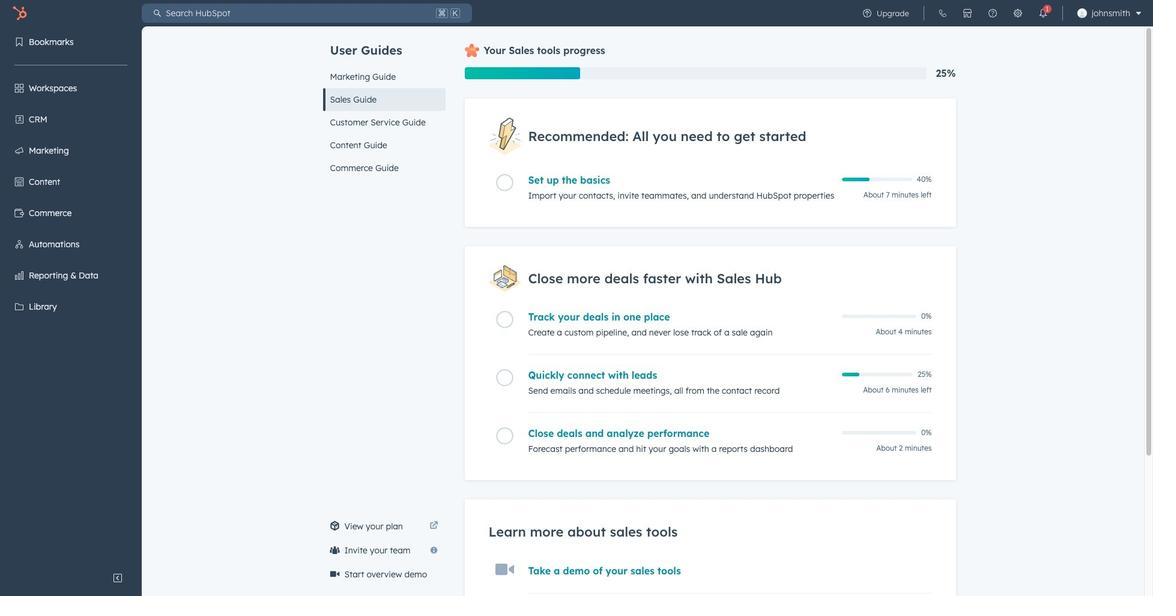 Task type: describe. For each thing, give the bounding box(es) containing it.
help image
[[988, 8, 998, 18]]

Search HubSpot search field
[[161, 4, 434, 23]]

1 link opens in a new window image from the top
[[430, 520, 438, 534]]

settings image
[[1013, 8, 1023, 18]]

2 [object object] complete progress bar from the top
[[842, 373, 860, 377]]



Task type: locate. For each thing, give the bounding box(es) containing it.
0 horizontal spatial menu
[[0, 26, 142, 567]]

[object object] complete progress bar
[[842, 178, 870, 182], [842, 373, 860, 377]]

progress bar
[[465, 67, 580, 79]]

1 vertical spatial [object object] complete progress bar
[[842, 373, 860, 377]]

user guides element
[[323, 26, 446, 180]]

marketplaces image
[[963, 8, 973, 18]]

2 link opens in a new window image from the top
[[430, 522, 438, 531]]

0 vertical spatial [object object] complete progress bar
[[842, 178, 870, 182]]

bookmarks primary navigation item image
[[14, 37, 24, 47]]

notifications: 1 unseen image
[[1039, 8, 1048, 18]]

1 [object object] complete progress bar from the top
[[842, 178, 870, 182]]

john smith image
[[1078, 8, 1087, 18]]

1 horizontal spatial menu
[[855, 0, 1146, 26]]

menu
[[855, 0, 1146, 26], [0, 26, 142, 567]]

link opens in a new window image
[[430, 520, 438, 534], [430, 522, 438, 531]]



Task type: vqa. For each thing, say whether or not it's contained in the screenshot.
Search Hubspot search field
yes



